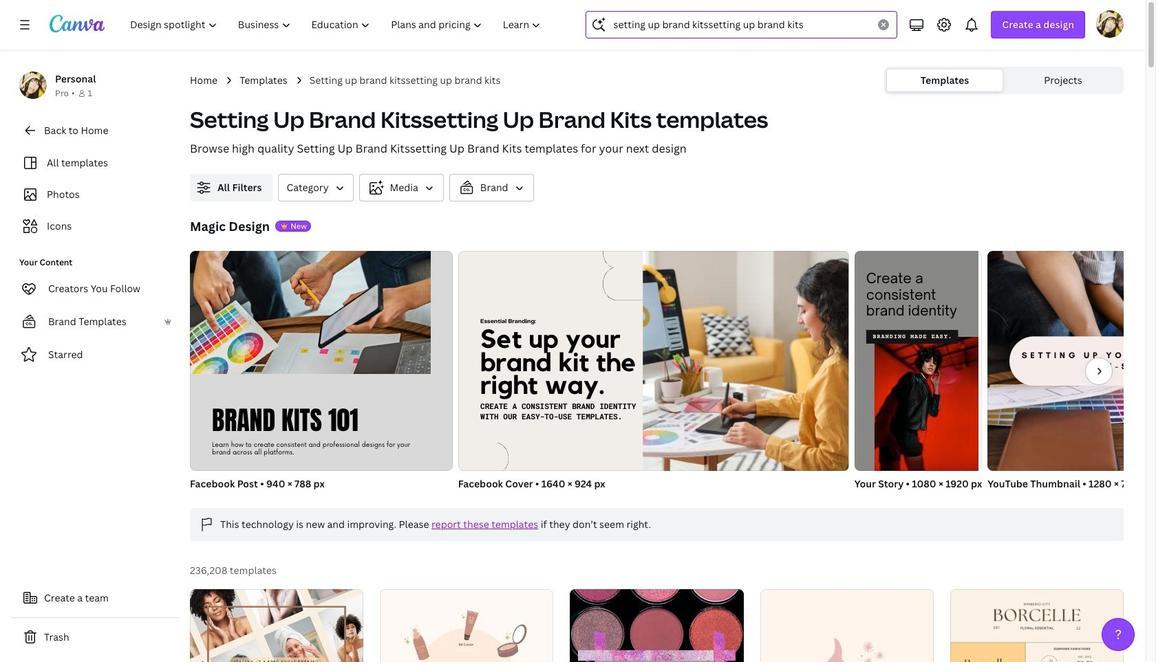 Task type: locate. For each thing, give the bounding box(es) containing it.
group
[[444, 235, 849, 505], [444, 235, 849, 505], [855, 246, 982, 492], [855, 246, 982, 471], [190, 251, 453, 492], [190, 251, 453, 471], [988, 251, 1156, 492]]

None search field
[[586, 11, 898, 39]]

Search search field
[[614, 12, 870, 38]]

a4 document mock up for skin care brand image
[[190, 590, 364, 663]]

brand beauty fashion make up therapist logo image
[[760, 590, 934, 663]]

pink make up brand instagram story image
[[570, 590, 744, 663]]

stephanie aranda image
[[1096, 10, 1124, 38]]

natural make up kits instagram post image
[[380, 590, 554, 663]]

top level navigation element
[[121, 11, 553, 39]]



Task type: vqa. For each thing, say whether or not it's contained in the screenshot.
"STEPHANIE ARANDA" icon
yes



Task type: describe. For each thing, give the bounding box(es) containing it.
beige elegant brand board brand kit image
[[950, 590, 1124, 663]]



